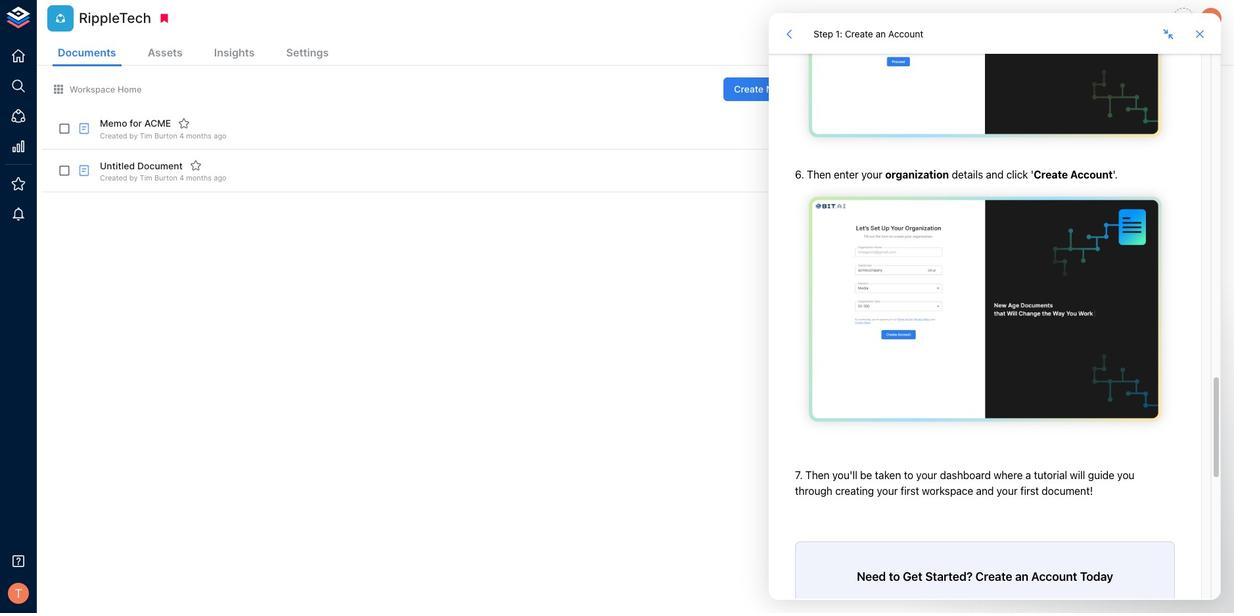Task type: describe. For each thing, give the bounding box(es) containing it.
all
[[1028, 145, 1036, 155]]

0 vertical spatial untitled
[[100, 160, 135, 171]]

remove bookmark image
[[158, 12, 170, 24]]

4 for memo for acme
[[179, 131, 184, 141]]

am for tim
[[899, 279, 910, 288]]

untitled document
[[100, 160, 183, 171]]

created
[[923, 289, 951, 299]]

0 vertical spatial document
[[137, 160, 183, 171]]

new
[[766, 83, 786, 94]]

documents link
[[53, 41, 121, 66]]

2023 for nov 08, 2023
[[891, 317, 913, 327]]

2023 for nov 14, 2023
[[890, 252, 911, 263]]

create new
[[734, 83, 786, 94]]

burton for memo for acme
[[154, 131, 177, 141]]

workspace home link
[[53, 83, 142, 95]]

workspace
[[70, 84, 115, 95]]

access
[[987, 145, 1013, 155]]

documents
[[58, 46, 116, 59]]

recent
[[867, 216, 902, 229]]

untitled document link
[[954, 354, 1026, 364]]

created for untitled
[[100, 174, 127, 183]]

11:34
[[879, 279, 896, 288]]

insights
[[214, 46, 255, 59]]

home
[[118, 84, 142, 95]]

memo inside 11:34 am tim burton created memo for acme
[[954, 289, 977, 299]]

1 horizontal spatial t
[[1207, 11, 1215, 26]]

months for memo for acme
[[186, 131, 212, 141]]

for left the quick
[[952, 145, 962, 155]]

items
[[930, 145, 950, 155]]

08,
[[876, 317, 889, 327]]

tim inside 11:34 am tim burton created memo for acme
[[879, 289, 893, 299]]

burton for untitled document
[[154, 174, 177, 183]]

document inside 09:56 am untitled document
[[986, 354, 1026, 364]]

11:34 am tim burton created memo for acme
[[879, 279, 1015, 299]]

for left all
[[1015, 145, 1025, 155]]

this
[[1085, 145, 1098, 155]]

untitled inside 09:56 am untitled document
[[954, 354, 984, 364]]

members
[[1038, 145, 1073, 155]]

4 for untitled document
[[179, 174, 184, 183]]

by for for
[[129, 131, 138, 141]]

created by tim burton 4 months ago for memo for acme
[[100, 131, 226, 141]]

ago for memo for acme
[[214, 131, 226, 141]]

quick
[[965, 145, 985, 155]]

create
[[734, 83, 764, 94]]

created for memo
[[100, 131, 127, 141]]

months for untitled document
[[186, 174, 212, 183]]

09:56
[[879, 344, 898, 353]]

0 horizontal spatial rippletech
[[79, 10, 151, 26]]

nov 08, 2023
[[858, 317, 913, 327]]

activities
[[905, 216, 953, 229]]



Task type: vqa. For each thing, say whether or not it's contained in the screenshot.
MARKETING TEAM
no



Task type: locate. For each thing, give the bounding box(es) containing it.
insights link
[[209, 41, 260, 66]]

ago
[[214, 131, 226, 141], [214, 174, 226, 183]]

workspace home
[[70, 84, 142, 95]]

tim
[[140, 131, 152, 141], [140, 174, 152, 183], [879, 289, 893, 299]]

months down favorite image
[[186, 174, 212, 183]]

am right 09:56 at the right bottom of the page
[[900, 344, 912, 353]]

by down memo for acme at the left
[[129, 131, 138, 141]]

1 vertical spatial burton
[[154, 174, 177, 183]]

2023 right 08,
[[891, 317, 913, 327]]

dialog
[[769, 13, 1221, 601]]

pin
[[916, 145, 927, 155]]

memo
[[100, 118, 127, 129], [954, 289, 977, 299]]

pin items for quick access for all members of this workspace.
[[916, 145, 1143, 155]]

0 vertical spatial memo
[[100, 118, 127, 129]]

favorite image
[[178, 118, 190, 129]]

1 horizontal spatial rippletech
[[954, 386, 996, 395]]

acme
[[144, 118, 171, 129], [992, 289, 1015, 299]]

1 by from the top
[[129, 131, 138, 141]]

0 vertical spatial rippletech
[[79, 10, 151, 26]]

1 horizontal spatial t button
[[1199, 6, 1224, 31]]

by down untitled document
[[129, 174, 138, 183]]

1 4 from the top
[[179, 131, 184, 141]]

memo for acme link
[[954, 289, 1015, 299]]

09:56 am untitled document
[[879, 344, 1026, 364]]

1 vertical spatial memo
[[954, 289, 977, 299]]

created down untitled document
[[100, 174, 127, 183]]

1 vertical spatial tim
[[140, 174, 152, 183]]

1 vertical spatial t
[[15, 587, 22, 601]]

for inside 11:34 am tim burton created memo for acme
[[979, 289, 990, 299]]

1 vertical spatial ago
[[214, 174, 226, 183]]

am for untitled
[[900, 344, 912, 353]]

1 horizontal spatial memo
[[954, 289, 977, 299]]

0 vertical spatial 4
[[179, 131, 184, 141]]

1 vertical spatial acme
[[992, 289, 1015, 299]]

nov 14, 2023
[[858, 252, 911, 263]]

14,
[[876, 252, 888, 263]]

nov
[[858, 252, 874, 263], [858, 317, 874, 327]]

0 horizontal spatial document
[[137, 160, 183, 171]]

0 horizontal spatial memo
[[100, 118, 127, 129]]

0 vertical spatial by
[[129, 131, 138, 141]]

1 vertical spatial by
[[129, 174, 138, 183]]

nov left 14,
[[858, 252, 874, 263]]

create new button
[[724, 77, 812, 101]]

tim down memo for acme at the left
[[140, 131, 152, 141]]

tim for document
[[140, 174, 152, 183]]

1 vertical spatial untitled
[[954, 354, 984, 364]]

2 vertical spatial tim
[[879, 289, 893, 299]]

0 vertical spatial am
[[899, 279, 910, 288]]

0 vertical spatial created
[[100, 131, 127, 141]]

1 horizontal spatial untitled
[[954, 354, 984, 364]]

settings link
[[281, 41, 334, 66]]

0 vertical spatial acme
[[144, 118, 171, 129]]

document left favorite image
[[137, 160, 183, 171]]

created down memo for acme at the left
[[100, 131, 127, 141]]

months
[[186, 131, 212, 141], [186, 174, 212, 183]]

nov left 08,
[[858, 317, 874, 327]]

2 nov from the top
[[858, 317, 874, 327]]

favorite image
[[190, 160, 202, 172]]

assets
[[148, 46, 183, 59]]

0 horizontal spatial acme
[[144, 118, 171, 129]]

2 ago from the top
[[214, 174, 226, 183]]

nov for nov 14, 2023
[[858, 252, 874, 263]]

rippletech up documents
[[79, 10, 151, 26]]

t
[[1207, 11, 1215, 26], [15, 587, 22, 601]]

4 down untitled document
[[179, 174, 184, 183]]

created
[[100, 131, 127, 141], [100, 174, 127, 183]]

1 months from the top
[[186, 131, 212, 141]]

am inside 11:34 am tim burton created memo for acme
[[899, 279, 910, 288]]

assets link
[[142, 41, 188, 66]]

created by tim burton 4 months ago for untitled document
[[100, 174, 226, 183]]

1 vertical spatial created
[[100, 174, 127, 183]]

1 vertical spatial 4
[[179, 174, 184, 183]]

1 nov from the top
[[858, 252, 874, 263]]

0 horizontal spatial untitled
[[100, 160, 135, 171]]

tim down 11:34
[[879, 289, 893, 299]]

recent activities
[[867, 216, 953, 229]]

for down home
[[130, 118, 142, 129]]

1 vertical spatial nov
[[858, 317, 874, 327]]

1 vertical spatial am
[[900, 344, 912, 353]]

workspace.
[[1101, 145, 1143, 155]]

2 4 from the top
[[179, 174, 184, 183]]

0 vertical spatial ago
[[214, 131, 226, 141]]

memo for acme
[[100, 118, 171, 129]]

am
[[899, 279, 910, 288], [900, 344, 912, 353]]

1 created by tim burton 4 months ago from the top
[[100, 131, 226, 141]]

1 ago from the top
[[214, 131, 226, 141]]

2 by from the top
[[129, 174, 138, 183]]

2 months from the top
[[186, 174, 212, 183]]

0 vertical spatial tim
[[140, 131, 152, 141]]

of
[[1075, 145, 1083, 155]]

tim down untitled document
[[140, 174, 152, 183]]

rippletech down untitled document link
[[954, 386, 996, 395]]

4
[[179, 131, 184, 141], [179, 174, 184, 183]]

0 vertical spatial nov
[[858, 252, 874, 263]]

2023 right 14,
[[890, 252, 911, 263]]

nov for nov 08, 2023
[[858, 317, 874, 327]]

0 vertical spatial months
[[186, 131, 212, 141]]

untitled
[[100, 160, 135, 171], [954, 354, 984, 364]]

t button
[[1199, 6, 1224, 31], [4, 580, 33, 608]]

0 vertical spatial created by tim burton 4 months ago
[[100, 131, 226, 141]]

1 vertical spatial months
[[186, 174, 212, 183]]

0 horizontal spatial t button
[[4, 580, 33, 608]]

document
[[137, 160, 183, 171], [986, 354, 1026, 364]]

memo down workspace home
[[100, 118, 127, 129]]

burton
[[154, 131, 177, 141], [154, 174, 177, 183], [895, 289, 921, 299]]

am right 11:34
[[899, 279, 910, 288]]

acme inside 11:34 am tim burton created memo for acme
[[992, 289, 1015, 299]]

created by tim burton 4 months ago
[[100, 131, 226, 141], [100, 174, 226, 183]]

tim for for
[[140, 131, 152, 141]]

am inside 09:56 am untitled document
[[900, 344, 912, 353]]

0 horizontal spatial t
[[15, 587, 22, 601]]

document up rippletech link
[[986, 354, 1026, 364]]

1 vertical spatial created by tim burton 4 months ago
[[100, 174, 226, 183]]

untitled up rippletech link
[[954, 354, 984, 364]]

1 horizontal spatial document
[[986, 354, 1026, 364]]

0 vertical spatial t button
[[1199, 6, 1224, 31]]

for
[[130, 118, 142, 129], [952, 145, 962, 155], [1015, 145, 1025, 155], [979, 289, 990, 299]]

0 vertical spatial 2023
[[890, 252, 911, 263]]

2 created from the top
[[100, 174, 127, 183]]

burton down 11:34
[[895, 289, 921, 299]]

memo right created
[[954, 289, 977, 299]]

months down favorite icon
[[186, 131, 212, 141]]

burton inside 11:34 am tim burton created memo for acme
[[895, 289, 921, 299]]

0 vertical spatial t
[[1207, 11, 1215, 26]]

rippletech
[[79, 10, 151, 26], [954, 386, 996, 395]]

created by tim burton 4 months ago down favorite icon
[[100, 131, 226, 141]]

ago for untitled document
[[214, 174, 226, 183]]

1 horizontal spatial acme
[[992, 289, 1015, 299]]

0 vertical spatial burton
[[154, 131, 177, 141]]

rippletech link
[[954, 386, 996, 395]]

1 created from the top
[[100, 131, 127, 141]]

by for document
[[129, 174, 138, 183]]

4 down favorite icon
[[179, 131, 184, 141]]

1 vertical spatial rippletech
[[954, 386, 996, 395]]

untitled down memo for acme at the left
[[100, 160, 135, 171]]

burton down untitled document
[[154, 174, 177, 183]]

2 vertical spatial burton
[[895, 289, 921, 299]]

for right created
[[979, 289, 990, 299]]

created by tim burton 4 months ago down untitled document
[[100, 174, 226, 183]]

2023
[[890, 252, 911, 263], [891, 317, 913, 327]]

settings
[[286, 46, 329, 59]]

2 created by tim burton 4 months ago from the top
[[100, 174, 226, 183]]

1 vertical spatial 2023
[[891, 317, 913, 327]]

1 vertical spatial document
[[986, 354, 1026, 364]]

burton down memo for acme at the left
[[154, 131, 177, 141]]

1 vertical spatial t button
[[4, 580, 33, 608]]

by
[[129, 131, 138, 141], [129, 174, 138, 183]]



